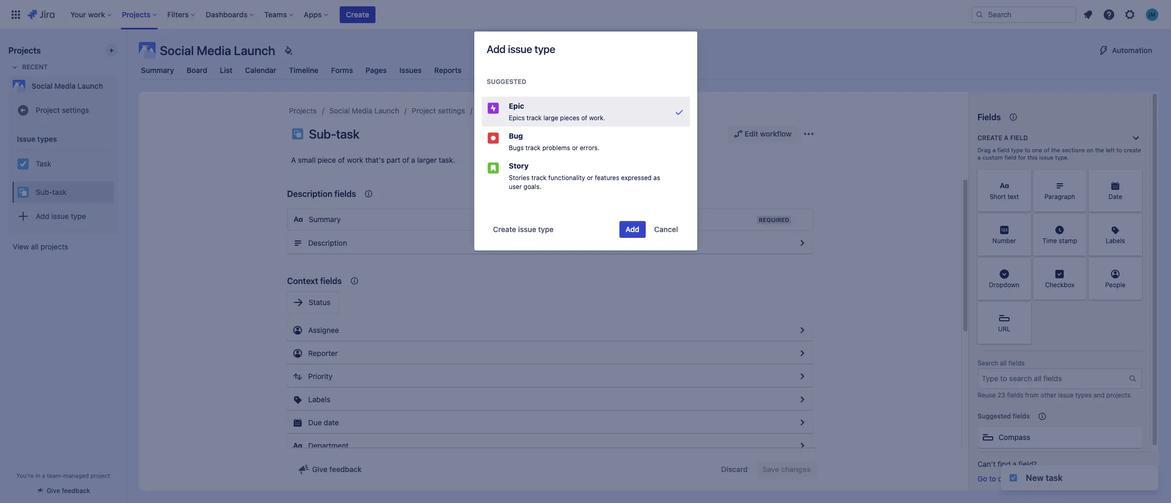 Task type: describe. For each thing, give the bounding box(es) containing it.
fields left more information about the context fields image
[[334, 189, 356, 199]]

sub-task link
[[13, 182, 114, 203]]

2 vertical spatial launch
[[374, 106, 399, 115]]

1 horizontal spatial social
[[160, 43, 194, 58]]

more information about the context fields image
[[348, 275, 361, 288]]

go to custom fields link
[[978, 474, 1054, 485]]

1 horizontal spatial give
[[312, 465, 327, 474]]

0 vertical spatial projects
[[8, 46, 41, 55]]

or for story
[[587, 174, 593, 182]]

pages
[[366, 66, 387, 75]]

1 horizontal spatial project settings
[[412, 106, 465, 115]]

track for epic
[[527, 114, 542, 122]]

1 horizontal spatial feedback
[[329, 465, 362, 474]]

2 the from the left
[[1095, 147, 1104, 154]]

fields right the search on the bottom right
[[1008, 360, 1025, 368]]

create for create a field
[[978, 134, 1002, 142]]

of inside "epic epics track large pieces of work."
[[581, 114, 587, 122]]

1 horizontal spatial sub-
[[309, 127, 336, 141]]

bugs
[[509, 144, 524, 152]]

sub- inside group
[[36, 188, 52, 196]]

department
[[308, 442, 349, 451]]

on
[[1087, 147, 1094, 154]]

0 vertical spatial task
[[336, 127, 359, 141]]

stories
[[509, 174, 530, 182]]

2 horizontal spatial to
[[1117, 147, 1122, 154]]

this link will be opened in a new tab image
[[1046, 475, 1054, 484]]

1 vertical spatial social media launch
[[32, 82, 103, 90]]

more information about the context fields image
[[362, 188, 375, 200]]

compass button
[[978, 428, 1142, 449]]

bug
[[509, 132, 523, 140]]

give feedback for the bottommost give feedback button
[[47, 487, 90, 495]]

fields left more information about the context fields icon
[[320, 277, 342, 286]]

0 vertical spatial give feedback button
[[291, 462, 368, 479]]

1 vertical spatial projects
[[289, 106, 317, 115]]

forms link
[[329, 61, 355, 80]]

pieces
[[560, 114, 580, 122]]

reuse 23 fields from other issue types and projects
[[978, 392, 1131, 400]]

a right drag
[[992, 147, 996, 154]]

in
[[35, 473, 40, 480]]

context
[[287, 277, 318, 286]]

task inside sub-task link
[[52, 188, 67, 196]]

0 horizontal spatial launch
[[78, 82, 103, 90]]

add issue type image
[[17, 210, 29, 223]]

view all projects link
[[8, 238, 118, 257]]

2 vertical spatial add
[[626, 225, 639, 234]]

goals.
[[524, 183, 541, 191]]

view all projects
[[13, 242, 68, 251]]

fields
[[978, 113, 1001, 122]]

create for create issue type
[[493, 225, 516, 234]]

automation
[[1112, 46, 1152, 55]]

1 vertical spatial social media launch link
[[329, 105, 399, 117]]

checkbox
[[1045, 282, 1075, 289]]

go to custom fields
[[978, 475, 1044, 484]]

0 horizontal spatial social
[[32, 82, 53, 90]]

task icon image
[[1009, 474, 1018, 483]]

as
[[653, 174, 660, 182]]

work
[[347, 156, 363, 165]]

user
[[509, 183, 522, 191]]

reuse
[[978, 392, 996, 400]]

timeline
[[289, 66, 318, 75]]

custom inside drag a field type to one of the sections on the left to create a custom field for this issue type.
[[982, 154, 1003, 161]]

open field configuration image for assignee
[[796, 324, 809, 337]]

of right part
[[402, 156, 409, 165]]

task.
[[439, 156, 455, 165]]

0 vertical spatial sub-task
[[309, 127, 359, 141]]

a down more information about the fields image
[[1004, 134, 1008, 142]]

list
[[220, 66, 233, 75]]

sections
[[1062, 147, 1085, 154]]

text
[[1008, 193, 1019, 201]]

epic
[[509, 101, 524, 110]]

work.
[[589, 114, 605, 122]]

part
[[387, 156, 400, 165]]

or for bug
[[572, 144, 578, 152]]

larger
[[417, 156, 437, 165]]

1 horizontal spatial summary
[[309, 215, 341, 224]]

1 the from the left
[[1051, 147, 1060, 154]]

0 vertical spatial summary
[[141, 66, 174, 75]]

1 horizontal spatial labels
[[1106, 237, 1125, 245]]

type inside button
[[71, 212, 86, 221]]

open field configuration image for department
[[796, 440, 809, 453]]

large
[[543, 114, 558, 122]]

recent
[[22, 63, 48, 71]]

a small piece of work that's part of a larger task.
[[291, 156, 455, 165]]

compass
[[999, 433, 1030, 442]]

create a field
[[978, 134, 1028, 142]]

0 horizontal spatial to
[[989, 475, 996, 484]]

create for create
[[346, 10, 369, 19]]

1 vertical spatial custom
[[998, 475, 1023, 484]]

0 horizontal spatial give
[[47, 487, 60, 495]]

search
[[978, 360, 998, 368]]

a right in at left
[[42, 473, 45, 480]]

2 vertical spatial types
[[1075, 392, 1092, 400]]

0 horizontal spatial issue types
[[17, 134, 57, 143]]

new task
[[1026, 474, 1063, 483]]

you're in a team-managed project
[[16, 473, 110, 480]]

edit workflow
[[745, 129, 792, 138]]

1 horizontal spatial project settings link
[[412, 105, 465, 117]]

context fields
[[287, 277, 342, 286]]

other
[[1041, 392, 1056, 400]]

0 horizontal spatial social media launch link
[[8, 76, 114, 97]]

cancel button
[[648, 221, 684, 238]]

bug bugs track problems or errors.
[[509, 132, 600, 152]]

0 horizontal spatial issue
[[17, 134, 35, 143]]

find
[[998, 460, 1011, 469]]

type.
[[1055, 154, 1069, 161]]

assignee button
[[287, 320, 813, 341]]

due date button
[[287, 413, 813, 434]]

errors.
[[580, 144, 600, 152]]

required
[[759, 217, 789, 223]]

issue inside drag a field type to one of the sections on the left to create a custom field for this issue type.
[[1039, 154, 1054, 161]]

open field configuration image for reporter
[[796, 348, 809, 360]]

priority button
[[287, 367, 813, 388]]

1 horizontal spatial to
[[1025, 147, 1030, 154]]

search image
[[975, 10, 984, 19]]

field for create
[[1010, 134, 1028, 142]]

drag
[[978, 147, 991, 154]]

0 horizontal spatial project
[[36, 105, 60, 114]]

edit workflow button
[[728, 126, 798, 143]]

due
[[308, 419, 322, 428]]

automation button
[[1091, 42, 1158, 59]]

all for search
[[1000, 360, 1007, 368]]

issue right other
[[1058, 392, 1074, 400]]

from
[[1025, 392, 1039, 400]]

field for drag
[[997, 147, 1009, 154]]

fields left this link will be opened in a new tab image
[[1025, 475, 1044, 484]]

add issue type dialog
[[474, 32, 697, 251]]

create issue type
[[493, 225, 554, 234]]

type inside button
[[538, 225, 554, 234]]

sub-task inside group
[[36, 188, 67, 196]]

project
[[90, 473, 110, 480]]

discard button
[[715, 462, 754, 479]]

you're
[[16, 473, 34, 480]]

short text
[[990, 193, 1019, 201]]

calendar
[[245, 66, 276, 75]]

story
[[509, 162, 529, 171]]

0 horizontal spatial settings
[[62, 105, 89, 114]]

time
[[1042, 237, 1057, 245]]

new
[[1026, 474, 1044, 483]]

small
[[298, 156, 316, 165]]

2 vertical spatial field
[[1004, 154, 1016, 161]]

0 horizontal spatial project settings
[[36, 105, 89, 114]]

give feedback for the topmost give feedback button
[[312, 465, 362, 474]]

2 vertical spatial social media launch
[[329, 106, 399, 115]]

that's
[[365, 156, 385, 165]]



Task type: vqa. For each thing, say whether or not it's contained in the screenshot.
3rd 0 from the right
no



Task type: locate. For each thing, give the bounding box(es) containing it.
projects
[[8, 46, 41, 55], [289, 106, 317, 115]]

1 vertical spatial issue types
[[17, 134, 57, 143]]

track right 'bugs'
[[526, 144, 541, 152]]

0 vertical spatial add
[[487, 43, 506, 55]]

1 vertical spatial sub-task
[[36, 188, 67, 196]]

task link
[[13, 154, 114, 175]]

give down team- on the bottom of the page
[[47, 487, 60, 495]]

2 horizontal spatial launch
[[374, 106, 399, 115]]

number
[[992, 237, 1016, 245]]

1 vertical spatial add issue type
[[36, 212, 86, 221]]

tab list containing summary
[[133, 61, 1165, 80]]

open field configuration image for due date
[[796, 417, 809, 430]]

task right new
[[1046, 474, 1063, 483]]

tab list
[[133, 61, 1165, 80]]

project down issues link
[[412, 106, 436, 115]]

search all fields
[[978, 360, 1025, 368]]

1 vertical spatial add
[[36, 212, 49, 221]]

1 horizontal spatial suggested
[[978, 413, 1011, 421]]

to
[[1025, 147, 1030, 154], [1117, 147, 1122, 154], [989, 475, 996, 484]]

social up summary link
[[160, 43, 194, 58]]

2 horizontal spatial add
[[626, 225, 639, 234]]

0 vertical spatial suggested
[[487, 78, 526, 86]]

1 vertical spatial description
[[308, 239, 347, 248]]

summary link
[[139, 61, 176, 80]]

field down create a field
[[997, 147, 1009, 154]]

0 vertical spatial launch
[[234, 43, 275, 58]]

create issue type button
[[487, 221, 560, 238]]

open field configuration image inside priority button
[[796, 371, 809, 383]]

date
[[1108, 193, 1122, 201]]

field
[[1010, 134, 1028, 142], [997, 147, 1009, 154], [1004, 154, 1016, 161]]

add down primary element
[[487, 43, 506, 55]]

add inside group
[[36, 212, 49, 221]]

collapse recent projects image
[[8, 61, 21, 74]]

issue down goals.
[[518, 225, 536, 234]]

1 horizontal spatial or
[[587, 174, 593, 182]]

1 horizontal spatial social media launch link
[[329, 105, 399, 117]]

open field configuration image inside labels button
[[796, 394, 809, 406]]

forms
[[331, 66, 353, 75]]

0 vertical spatial labels
[[1106, 237, 1125, 245]]

2 vertical spatial track
[[531, 174, 547, 182]]

open field configuration image inside description button
[[796, 237, 809, 250]]

add
[[487, 43, 506, 55], [36, 212, 49, 221], [626, 225, 639, 234]]

due date
[[308, 419, 339, 428]]

types left and
[[1075, 392, 1092, 400]]

the right on
[[1095, 147, 1104, 154]]

field?
[[1019, 460, 1037, 469]]

issue up task link
[[17, 134, 35, 143]]

0 vertical spatial track
[[527, 114, 542, 122]]

0 vertical spatial all
[[31, 242, 39, 251]]

all for view
[[31, 242, 39, 251]]

a
[[291, 156, 296, 165]]

0 vertical spatial feedback
[[329, 465, 362, 474]]

give feedback button down department
[[291, 462, 368, 479]]

1 open field configuration image from the top
[[796, 324, 809, 337]]

reports link
[[432, 61, 464, 80]]

labels inside button
[[308, 395, 330, 404]]

social media launch link
[[8, 76, 114, 97], [329, 105, 399, 117]]

social media launch down pages link
[[329, 106, 399, 115]]

labels down priority
[[308, 395, 330, 404]]

or inside bug bugs track problems or errors.
[[572, 144, 578, 152]]

or inside story stories track functionality or features expressed as user goals.
[[587, 174, 593, 182]]

of right one
[[1044, 147, 1050, 154]]

or left features
[[587, 174, 593, 182]]

0 horizontal spatial all
[[31, 242, 39, 251]]

description for description
[[308, 239, 347, 248]]

track inside bug bugs track problems or errors.
[[526, 144, 541, 152]]

people
[[1105, 282, 1126, 289]]

new task button
[[1001, 466, 1158, 491]]

0 horizontal spatial add issue type
[[36, 212, 86, 221]]

primary element
[[6, 0, 971, 29]]

2 horizontal spatial social
[[329, 106, 350, 115]]

and
[[1094, 392, 1105, 400]]

priority
[[308, 372, 332, 381]]

suggested for suggested
[[487, 78, 526, 86]]

all right the search on the bottom right
[[1000, 360, 1007, 368]]

1 horizontal spatial issue types
[[478, 106, 516, 115]]

open field configuration image inside department button
[[796, 440, 809, 453]]

issue types up task
[[17, 134, 57, 143]]

of left work.
[[581, 114, 587, 122]]

sub-task
[[309, 127, 359, 141], [36, 188, 67, 196]]

workflow
[[760, 129, 792, 138]]

1 horizontal spatial all
[[1000, 360, 1007, 368]]

1 vertical spatial create
[[978, 134, 1002, 142]]

0 horizontal spatial sub-task
[[36, 188, 67, 196]]

issue types link
[[478, 105, 516, 117]]

0 horizontal spatial the
[[1051, 147, 1060, 154]]

2 horizontal spatial types
[[1075, 392, 1092, 400]]

0 horizontal spatial add
[[36, 212, 49, 221]]

projects up issue type icon
[[289, 106, 317, 115]]

0 vertical spatial types
[[497, 106, 516, 115]]

to right go
[[989, 475, 996, 484]]

expressed
[[621, 174, 652, 182]]

0 vertical spatial social media launch
[[160, 43, 275, 58]]

description for description fields
[[287, 189, 332, 199]]

labels button
[[287, 390, 813, 411]]

fields left more information about the suggested fields icon
[[1013, 413, 1030, 421]]

give feedback down department
[[312, 465, 362, 474]]

3 open field configuration image from the top
[[796, 440, 809, 453]]

0 vertical spatial or
[[572, 144, 578, 152]]

Search field
[[971, 6, 1076, 23]]

issue down sub-task link
[[51, 212, 69, 221]]

0 horizontal spatial give feedback
[[47, 487, 90, 495]]

1 horizontal spatial give feedback
[[312, 465, 362, 474]]

0 horizontal spatial feedback
[[62, 487, 90, 495]]

more information about the suggested fields image
[[1036, 411, 1049, 423]]

0 vertical spatial give
[[312, 465, 327, 474]]

the
[[1051, 147, 1060, 154], [1095, 147, 1104, 154]]

or
[[572, 144, 578, 152], [587, 174, 593, 182]]

0 vertical spatial projects
[[41, 242, 68, 251]]

description inside button
[[308, 239, 347, 248]]

open field configuration image for labels
[[796, 394, 809, 406]]

all right view
[[31, 242, 39, 251]]

features
[[595, 174, 619, 182]]

create
[[346, 10, 369, 19], [978, 134, 1002, 142], [493, 225, 516, 234]]

2 vertical spatial social
[[329, 106, 350, 115]]

description up context fields
[[308, 239, 347, 248]]

open field configuration image for priority
[[796, 371, 809, 383]]

field left for
[[1004, 154, 1016, 161]]

0 vertical spatial field
[[1010, 134, 1028, 142]]

description button
[[287, 233, 813, 254]]

labels up people
[[1106, 237, 1125, 245]]

automation image
[[1097, 44, 1110, 57]]

summary left board
[[141, 66, 174, 75]]

create
[[1124, 147, 1141, 154]]

1 horizontal spatial types
[[497, 106, 516, 115]]

suggested for suggested fields
[[978, 413, 1011, 421]]

project down recent
[[36, 105, 60, 114]]

0 vertical spatial give feedback
[[312, 465, 362, 474]]

1 horizontal spatial settings
[[438, 106, 465, 115]]

sub-
[[309, 127, 336, 141], [36, 188, 52, 196]]

0 vertical spatial custom
[[982, 154, 1003, 161]]

of left work
[[338, 156, 345, 165]]

description down small
[[287, 189, 332, 199]]

left
[[1106, 147, 1115, 154]]

one
[[1032, 147, 1042, 154]]

1 vertical spatial issue
[[17, 134, 35, 143]]

suggested fields
[[978, 413, 1030, 421]]

sub- right issue type icon
[[309, 127, 336, 141]]

launch
[[234, 43, 275, 58], [78, 82, 103, 90], [374, 106, 399, 115]]

fields
[[334, 189, 356, 199], [320, 277, 342, 286], [1008, 360, 1025, 368], [1007, 392, 1023, 400], [1013, 413, 1030, 421], [1025, 475, 1044, 484]]

labels
[[1106, 237, 1125, 245], [308, 395, 330, 404]]

give feedback button down 'you're in a team-managed project'
[[30, 483, 96, 500]]

1 vertical spatial track
[[526, 144, 541, 152]]

task up work
[[336, 127, 359, 141]]

paragraph
[[1045, 193, 1075, 201]]

problems
[[542, 144, 570, 152]]

custom
[[982, 154, 1003, 161], [998, 475, 1023, 484]]

give down department
[[312, 465, 327, 474]]

0 horizontal spatial social media launch
[[32, 82, 103, 90]]

task inside the new task button
[[1046, 474, 1063, 483]]

social
[[160, 43, 194, 58], [32, 82, 53, 90], [329, 106, 350, 115]]

sub-task up add issue type button
[[36, 188, 67, 196]]

project
[[36, 105, 60, 114], [412, 106, 436, 115]]

0 vertical spatial create
[[346, 10, 369, 19]]

view
[[13, 242, 29, 251]]

feedback down department
[[329, 465, 362, 474]]

1 horizontal spatial issue
[[478, 106, 495, 115]]

social media launch link down recent
[[8, 76, 114, 97]]

social media launch link down pages link
[[329, 105, 399, 117]]

feedback
[[329, 465, 362, 474], [62, 487, 90, 495]]

a right find
[[1013, 460, 1017, 469]]

to right left
[[1117, 147, 1122, 154]]

of inside drag a field type to one of the sections on the left to create a custom field for this issue type.
[[1044, 147, 1050, 154]]

track inside story stories track functionality or features expressed as user goals.
[[531, 174, 547, 182]]

1 vertical spatial sub-
[[36, 188, 52, 196]]

board link
[[185, 61, 209, 80]]

give feedback down 'you're in a team-managed project'
[[47, 487, 90, 495]]

sub-task up piece
[[309, 127, 359, 141]]

4 open field configuration image from the top
[[796, 417, 809, 430]]

group containing issue types
[[13, 125, 114, 233]]

issue types up bug
[[478, 106, 516, 115]]

group
[[13, 125, 114, 233]]

0 horizontal spatial task
[[52, 188, 67, 196]]

issue down primary element
[[508, 43, 532, 55]]

add left cancel
[[626, 225, 639, 234]]

the up type.
[[1051, 147, 1060, 154]]

open field configuration image inside 'assignee' button
[[796, 324, 809, 337]]

department button
[[287, 436, 813, 457]]

jira image
[[27, 8, 55, 21], [27, 8, 55, 21]]

fields right 23
[[1007, 392, 1023, 400]]

0 vertical spatial sub-
[[309, 127, 336, 141]]

social down recent
[[32, 82, 53, 90]]

task
[[336, 127, 359, 141], [52, 188, 67, 196], [1046, 474, 1063, 483]]

issues link
[[397, 61, 424, 80]]

0 vertical spatial social media launch link
[[8, 76, 114, 97]]

suggested up 'epic'
[[487, 78, 526, 86]]

epic epics track large pieces of work.
[[509, 101, 605, 122]]

project settings link
[[13, 100, 114, 121], [412, 105, 465, 117]]

cancel
[[654, 225, 678, 234]]

2 open field configuration image from the top
[[796, 348, 809, 360]]

field up for
[[1010, 134, 1028, 142]]

project settings link down recent
[[13, 100, 114, 121]]

3 open field configuration image from the top
[[796, 394, 809, 406]]

1 vertical spatial field
[[997, 147, 1009, 154]]

list link
[[218, 61, 235, 80]]

managed
[[63, 473, 89, 480]]

1 horizontal spatial task
[[336, 127, 359, 141]]

social media launch down recent
[[32, 82, 103, 90]]

1 horizontal spatial give feedback button
[[291, 462, 368, 479]]

a left larger
[[411, 156, 415, 165]]

to up this
[[1025, 147, 1030, 154]]

open field configuration image for description
[[796, 237, 809, 250]]

sub- down task
[[36, 188, 52, 196]]

issues
[[399, 66, 422, 75]]

or left errors.
[[572, 144, 578, 152]]

1 horizontal spatial media
[[197, 43, 231, 58]]

2 vertical spatial task
[[1046, 474, 1063, 483]]

0 horizontal spatial labels
[[308, 395, 330, 404]]

2 horizontal spatial create
[[978, 134, 1002, 142]]

add right add issue type image
[[36, 212, 49, 221]]

open field configuration image
[[796, 237, 809, 250], [796, 371, 809, 383], [796, 440, 809, 453]]

create inside create button
[[346, 10, 369, 19]]

0 horizontal spatial project settings link
[[13, 100, 114, 121]]

feedback down managed
[[62, 487, 90, 495]]

projects down add issue type button
[[41, 242, 68, 251]]

open field configuration image inside 'due date' button
[[796, 417, 809, 430]]

project settings down recent
[[36, 105, 89, 114]]

issue left 'epic'
[[478, 106, 495, 115]]

1 vertical spatial summary
[[309, 215, 341, 224]]

team-
[[47, 473, 63, 480]]

projects right and
[[1106, 392, 1131, 400]]

1 open field configuration image from the top
[[796, 237, 809, 250]]

2 vertical spatial media
[[352, 106, 372, 115]]

date
[[324, 419, 339, 428]]

2 horizontal spatial social media launch
[[329, 106, 399, 115]]

1 horizontal spatial the
[[1095, 147, 1104, 154]]

issue inside button
[[51, 212, 69, 221]]

piece
[[318, 156, 336, 165]]

2 open field configuration image from the top
[[796, 371, 809, 383]]

summary down the description fields at the left of the page
[[309, 215, 341, 224]]

1 horizontal spatial launch
[[234, 43, 275, 58]]

description
[[287, 189, 332, 199], [308, 239, 347, 248]]

open field configuration image inside reporter button
[[796, 348, 809, 360]]

1 horizontal spatial sub-task
[[309, 127, 359, 141]]

track left large
[[527, 114, 542, 122]]

reports
[[434, 66, 462, 75]]

create banner
[[0, 0, 1171, 29]]

drag a field type to one of the sections on the left to create a custom field for this issue type.
[[978, 147, 1141, 161]]

1 vertical spatial give feedback button
[[30, 483, 96, 500]]

2 horizontal spatial task
[[1046, 474, 1063, 483]]

more information about the fields image
[[1007, 111, 1020, 124]]

0 vertical spatial issue types
[[478, 106, 516, 115]]

stamp
[[1059, 237, 1077, 245]]

issue down one
[[1039, 154, 1054, 161]]

give feedback button
[[291, 462, 368, 479], [30, 483, 96, 500]]

types inside issue types 'link'
[[497, 106, 516, 115]]

media
[[197, 43, 231, 58], [54, 82, 76, 90], [352, 106, 372, 115]]

settings
[[62, 105, 89, 114], [438, 106, 465, 115]]

timeline link
[[287, 61, 321, 80]]

suggested down 23
[[978, 413, 1011, 421]]

create inside create issue type button
[[493, 225, 516, 234]]

1 vertical spatial launch
[[78, 82, 103, 90]]

issue inside issue types 'link'
[[478, 106, 495, 115]]

status
[[309, 298, 330, 307]]

issue inside button
[[518, 225, 536, 234]]

open field configuration image
[[796, 324, 809, 337], [796, 348, 809, 360], [796, 394, 809, 406], [796, 417, 809, 430]]

task
[[36, 159, 51, 168]]

of
[[581, 114, 587, 122], [1044, 147, 1050, 154], [338, 156, 345, 165], [402, 156, 409, 165]]

track up goals.
[[531, 174, 547, 182]]

1 vertical spatial or
[[587, 174, 593, 182]]

0 vertical spatial media
[[197, 43, 231, 58]]

track for bug
[[526, 144, 541, 152]]

can't
[[978, 460, 996, 469]]

track inside "epic epics track large pieces of work."
[[527, 114, 542, 122]]

issue type icon image
[[291, 128, 304, 140]]

1 vertical spatial social
[[32, 82, 53, 90]]

task up add issue type button
[[52, 188, 67, 196]]

project settings down reports link
[[412, 106, 465, 115]]

social media launch
[[160, 43, 275, 58], [32, 82, 103, 90], [329, 106, 399, 115]]

0 horizontal spatial types
[[37, 134, 57, 143]]

1 horizontal spatial project
[[412, 106, 436, 115]]

suggested
[[487, 78, 526, 86], [978, 413, 1011, 421]]

track for story
[[531, 174, 547, 182]]

custom down can't find a field?
[[998, 475, 1023, 484]]

add issue type down primary element
[[487, 43, 555, 55]]

can't find a field?
[[978, 460, 1037, 469]]

0 horizontal spatial summary
[[141, 66, 174, 75]]

assignee
[[308, 326, 339, 335]]

custom down drag
[[982, 154, 1003, 161]]

epics
[[509, 114, 525, 122]]

0 horizontal spatial suggested
[[487, 78, 526, 86]]

1 vertical spatial media
[[54, 82, 76, 90]]

types up task
[[37, 134, 57, 143]]

1 vertical spatial task
[[52, 188, 67, 196]]

time stamp
[[1042, 237, 1077, 245]]

0 vertical spatial add issue type
[[487, 43, 555, 55]]

project settings link down reports link
[[412, 105, 465, 117]]

projects up recent
[[8, 46, 41, 55]]

type inside drag a field type to one of the sections on the left to create a custom field for this issue type.
[[1011, 147, 1023, 154]]

social media launch up list
[[160, 43, 275, 58]]

add issue type down sub-task link
[[36, 212, 86, 221]]

types up bug
[[497, 106, 516, 115]]

1 vertical spatial projects
[[1106, 392, 1131, 400]]

add issue type inside dialog
[[487, 43, 555, 55]]

1 vertical spatial types
[[37, 134, 57, 143]]

go
[[978, 475, 987, 484]]

give feedback
[[312, 465, 362, 474], [47, 487, 90, 495]]

suggested inside add issue type dialog
[[487, 78, 526, 86]]

selected image
[[673, 105, 685, 118]]

sub-task group
[[13, 178, 114, 206]]

Type to search all fields text field
[[979, 370, 1129, 389]]

1 horizontal spatial create
[[493, 225, 516, 234]]

story stories track functionality or features expressed as user goals.
[[509, 162, 660, 191]]

social right projects link
[[329, 106, 350, 115]]

url
[[998, 326, 1010, 334]]

a down drag
[[978, 154, 981, 161]]

0 horizontal spatial media
[[54, 82, 76, 90]]

add issue type inside button
[[36, 212, 86, 221]]



